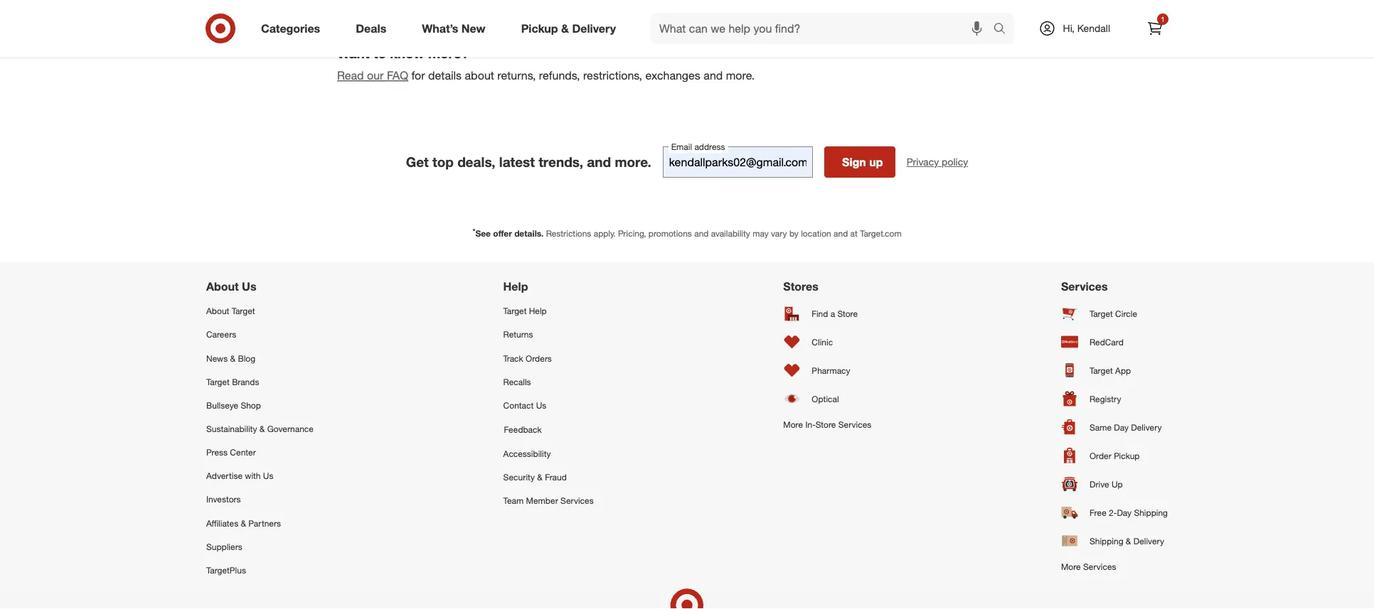 Task type: vqa. For each thing, say whether or not it's contained in the screenshot.
'flavors,'
no



Task type: describe. For each thing, give the bounding box(es) containing it.
bullseye
[[206, 400, 238, 411]]

& for news
[[230, 353, 236, 364]]

drive
[[1090, 479, 1110, 490]]

shop
[[241, 400, 261, 411]]

services down optical link
[[839, 420, 872, 430]]

contact
[[503, 400, 534, 411]]

suppliers
[[206, 542, 242, 552]]

team member services link
[[503, 490, 594, 513]]

& for pickup
[[561, 21, 569, 35]]

target help
[[503, 306, 547, 317]]

restrictions
[[546, 228, 591, 239]]

about target
[[206, 306, 255, 317]]

same
[[1090, 422, 1112, 433]]

latest
[[499, 154, 535, 170]]

services up target circle
[[1061, 280, 1108, 294]]

free 2-day shipping
[[1090, 508, 1168, 518]]

what's
[[422, 21, 458, 35]]

0 vertical spatial help
[[503, 280, 528, 294]]

press center link
[[206, 441, 314, 465]]

news
[[206, 353, 228, 364]]

1 link
[[1140, 13, 1171, 44]]

registry
[[1090, 394, 1122, 404]]

find a store link
[[784, 300, 872, 328]]

vary
[[771, 228, 787, 239]]

target.com
[[860, 228, 902, 239]]

and right exchanges
[[704, 69, 723, 83]]

order pickup
[[1090, 451, 1140, 461]]

apply.
[[594, 228, 616, 239]]

services down shipping & delivery link
[[1084, 562, 1117, 573]]

get top deals, latest trends, and more.
[[406, 154, 652, 170]]

deals link
[[344, 13, 404, 44]]

brands
[[232, 377, 259, 387]]

by
[[790, 228, 799, 239]]

member
[[526, 496, 558, 507]]

delivery for same day delivery
[[1131, 422, 1162, 433]]

center
[[230, 447, 256, 458]]

more for more in-store services
[[784, 420, 803, 430]]

us for contact us
[[536, 400, 547, 411]]

target brands
[[206, 377, 259, 387]]

services down fraud
[[561, 496, 594, 507]]

order
[[1090, 451, 1112, 461]]

store for in-
[[816, 420, 836, 430]]

blog
[[238, 353, 255, 364]]

investors
[[206, 495, 241, 505]]

up
[[1112, 479, 1123, 490]]

bullseye shop link
[[206, 394, 314, 417]]

deals
[[356, 21, 386, 35]]

privacy
[[907, 156, 939, 168]]

kendall
[[1078, 22, 1111, 35]]

What can we help you find? suggestions appear below search field
[[651, 13, 997, 44]]

pharmacy
[[812, 365, 851, 376]]

in-
[[806, 420, 816, 430]]

* see offer details. restrictions apply. pricing, promotions and availability may vary by location and at target.com
[[473, 227, 902, 239]]

pickup & delivery
[[521, 21, 616, 35]]

top
[[433, 154, 454, 170]]

and left availability
[[695, 228, 709, 239]]

advertise
[[206, 471, 243, 482]]

targetplus link
[[206, 559, 314, 583]]

accessibility link
[[503, 442, 594, 466]]

same day delivery
[[1090, 422, 1162, 433]]

fraud
[[545, 472, 567, 483]]

*
[[473, 227, 476, 235]]

about for about target
[[206, 306, 229, 317]]

what's new
[[422, 21, 486, 35]]

free 2-day shipping link
[[1061, 499, 1168, 527]]

find a store
[[812, 308, 858, 319]]

get
[[406, 154, 429, 170]]

day inside 'link'
[[1117, 508, 1132, 518]]

partners
[[249, 518, 281, 529]]

1 horizontal spatial pickup
[[1114, 451, 1140, 461]]

target circle link
[[1061, 300, 1168, 328]]

pharmacy link
[[784, 356, 872, 385]]

delivery for shipping & delivery
[[1134, 536, 1165, 547]]

restrictions,
[[583, 69, 642, 83]]

faq
[[387, 69, 408, 83]]

team member services
[[503, 496, 594, 507]]

redcard link
[[1061, 328, 1168, 356]]

accessibility
[[503, 449, 551, 460]]

want
[[337, 45, 370, 61]]

affiliates & partners link
[[206, 512, 314, 535]]

app
[[1116, 365, 1131, 376]]

store for a
[[838, 308, 858, 319]]

pickup & delivery link
[[509, 13, 634, 44]]

track orders link
[[503, 347, 594, 370]]

1 horizontal spatial more.
[[726, 69, 755, 83]]

more?
[[428, 45, 469, 61]]

about us
[[206, 280, 257, 294]]

and left at
[[834, 228, 848, 239]]

orders
[[526, 353, 552, 364]]

optical
[[812, 394, 839, 404]]

read
[[337, 69, 364, 83]]

target inside about target link
[[232, 306, 255, 317]]

drive up link
[[1061, 470, 1168, 499]]

targetplus
[[206, 565, 246, 576]]

exchanges
[[646, 69, 701, 83]]

drive up
[[1090, 479, 1123, 490]]

read our faq link
[[337, 69, 408, 83]]

feedback button
[[503, 417, 594, 442]]

categories link
[[249, 13, 338, 44]]

target for target circle
[[1090, 308, 1113, 319]]

search
[[987, 23, 1021, 37]]

target for target brands
[[206, 377, 230, 387]]

about
[[465, 69, 494, 83]]

contact us
[[503, 400, 547, 411]]



Task type: locate. For each thing, give the bounding box(es) containing it.
us right with
[[263, 471, 274, 482]]

affiliates & partners
[[206, 518, 281, 529]]

target: expect more. pay less. image
[[487, 583, 887, 610]]

and
[[704, 69, 723, 83], [587, 154, 611, 170], [695, 228, 709, 239], [834, 228, 848, 239]]

1
[[1161, 15, 1165, 23]]

store down optical link
[[816, 420, 836, 430]]

0 vertical spatial store
[[838, 308, 858, 319]]

us right contact
[[536, 400, 547, 411]]

about for about us
[[206, 280, 239, 294]]

target app link
[[1061, 356, 1168, 385]]

0 vertical spatial day
[[1114, 422, 1129, 433]]

pickup up read our faq for details about returns, refunds, restrictions, exchanges and more.
[[521, 21, 558, 35]]

team
[[503, 496, 524, 507]]

1 vertical spatial shipping
[[1090, 536, 1124, 547]]

target circle
[[1090, 308, 1138, 319]]

target down about us
[[232, 306, 255, 317]]

delivery up restrictions,
[[572, 21, 616, 35]]

delivery inside 'link'
[[1131, 422, 1162, 433]]

and right the trends,
[[587, 154, 611, 170]]

1 horizontal spatial store
[[838, 308, 858, 319]]

pricing,
[[618, 228, 646, 239]]

day inside 'link'
[[1114, 422, 1129, 433]]

feedback
[[504, 425, 542, 435]]

delivery up order pickup
[[1131, 422, 1162, 433]]

target inside target brands 'link'
[[206, 377, 230, 387]]

trends,
[[539, 154, 583, 170]]

store
[[838, 308, 858, 319], [816, 420, 836, 430]]

target help link
[[503, 300, 594, 323]]

1 vertical spatial more.
[[615, 154, 652, 170]]

news & blog link
[[206, 347, 314, 370]]

1 vertical spatial pickup
[[1114, 451, 1140, 461]]

None text field
[[663, 147, 813, 178]]

help up returns link
[[529, 306, 547, 317]]

sustainability & governance
[[206, 424, 314, 435]]

delivery down free 2-day shipping
[[1134, 536, 1165, 547]]

hi,
[[1063, 22, 1075, 35]]

about up about target
[[206, 280, 239, 294]]

privacy policy
[[907, 156, 968, 168]]

1 vertical spatial more
[[1061, 562, 1081, 573]]

track
[[503, 353, 523, 364]]

more down shipping & delivery link
[[1061, 562, 1081, 573]]

press center
[[206, 447, 256, 458]]

2 vertical spatial delivery
[[1134, 536, 1165, 547]]

0 vertical spatial us
[[242, 280, 257, 294]]

2-
[[1109, 508, 1117, 518]]

1 horizontal spatial us
[[263, 471, 274, 482]]

press
[[206, 447, 228, 458]]

search button
[[987, 13, 1021, 47]]

0 horizontal spatial store
[[816, 420, 836, 430]]

about up the careers
[[206, 306, 229, 317]]

careers link
[[206, 323, 314, 347]]

recalls
[[503, 377, 531, 387]]

deals,
[[458, 154, 496, 170]]

0 vertical spatial delivery
[[572, 21, 616, 35]]

& down free 2-day shipping
[[1126, 536, 1132, 547]]

0 vertical spatial shipping
[[1134, 508, 1168, 518]]

suppliers link
[[206, 535, 314, 559]]

stores
[[784, 280, 819, 294]]

target inside target app "link"
[[1090, 365, 1113, 376]]

sustainability
[[206, 424, 257, 435]]

0 horizontal spatial pickup
[[521, 21, 558, 35]]

0 horizontal spatial more.
[[615, 154, 652, 170]]

us up about target link
[[242, 280, 257, 294]]

affiliates
[[206, 518, 238, 529]]

target app
[[1090, 365, 1131, 376]]

clinic
[[812, 337, 833, 348]]

up
[[870, 155, 883, 169]]

target for target app
[[1090, 365, 1113, 376]]

1 vertical spatial delivery
[[1131, 422, 1162, 433]]

services
[[1061, 280, 1108, 294], [839, 420, 872, 430], [561, 496, 594, 507], [1084, 562, 1117, 573]]

categories
[[261, 21, 320, 35]]

find
[[812, 308, 828, 319]]

1 vertical spatial us
[[536, 400, 547, 411]]

availability
[[711, 228, 750, 239]]

& left fraud
[[537, 472, 543, 483]]

store right a
[[838, 308, 858, 319]]

target left circle
[[1090, 308, 1113, 319]]

more in-store services
[[784, 420, 872, 430]]

0 horizontal spatial shipping
[[1090, 536, 1124, 547]]

target up returns
[[503, 306, 527, 317]]

refunds,
[[539, 69, 580, 83]]

& for shipping
[[1126, 536, 1132, 547]]

clinic link
[[784, 328, 872, 356]]

us
[[242, 280, 257, 294], [536, 400, 547, 411], [263, 471, 274, 482]]

more left in-
[[784, 420, 803, 430]]

registry link
[[1061, 385, 1168, 413]]

details.
[[514, 228, 544, 239]]

what's new link
[[410, 13, 503, 44]]

2 horizontal spatial us
[[536, 400, 547, 411]]

& for security
[[537, 472, 543, 483]]

1 about from the top
[[206, 280, 239, 294]]

investors link
[[206, 488, 314, 512]]

about target link
[[206, 300, 314, 323]]

1 vertical spatial help
[[529, 306, 547, 317]]

0 vertical spatial more.
[[726, 69, 755, 83]]

target left app
[[1090, 365, 1113, 376]]

target inside target circle 'link'
[[1090, 308, 1113, 319]]

sustainability & governance link
[[206, 417, 314, 441]]

& for affiliates
[[241, 518, 246, 529]]

advertise with us link
[[206, 465, 314, 488]]

circle
[[1116, 308, 1138, 319]]

target brands link
[[206, 370, 314, 394]]

promotions
[[649, 228, 692, 239]]

target
[[232, 306, 255, 317], [503, 306, 527, 317], [1090, 308, 1113, 319], [1090, 365, 1113, 376], [206, 377, 230, 387]]

pickup right order
[[1114, 451, 1140, 461]]

bullseye shop
[[206, 400, 261, 411]]

shipping up shipping & delivery
[[1134, 508, 1168, 518]]

& up refunds,
[[561, 21, 569, 35]]

contact us link
[[503, 394, 594, 417]]

target for target help
[[503, 306, 527, 317]]

help
[[503, 280, 528, 294], [529, 306, 547, 317]]

a
[[831, 308, 835, 319]]

advertise with us
[[206, 471, 274, 482]]

1 horizontal spatial more
[[1061, 562, 1081, 573]]

returns link
[[503, 323, 594, 347]]

help up target help
[[503, 280, 528, 294]]

& down bullseye shop link
[[260, 424, 265, 435]]

& left blog
[[230, 353, 236, 364]]

see
[[476, 228, 491, 239]]

& for sustainability
[[260, 424, 265, 435]]

with
[[245, 471, 261, 482]]

for
[[412, 69, 425, 83]]

day
[[1114, 422, 1129, 433], [1117, 508, 1132, 518]]

0 vertical spatial about
[[206, 280, 239, 294]]

new
[[462, 21, 486, 35]]

0 horizontal spatial us
[[242, 280, 257, 294]]

delivery for pickup & delivery
[[572, 21, 616, 35]]

target inside target help link
[[503, 306, 527, 317]]

privacy policy link
[[907, 155, 968, 169]]

& right 'affiliates'
[[241, 518, 246, 529]]

shipping inside 'link'
[[1134, 508, 1168, 518]]

more for more services
[[1061, 562, 1081, 573]]

returns
[[503, 330, 533, 340]]

pickup
[[521, 21, 558, 35], [1114, 451, 1140, 461]]

&
[[561, 21, 569, 35], [230, 353, 236, 364], [260, 424, 265, 435], [537, 472, 543, 483], [241, 518, 246, 529], [1126, 536, 1132, 547]]

2 vertical spatial us
[[263, 471, 274, 482]]

1 vertical spatial store
[[816, 420, 836, 430]]

shipping up the more services link
[[1090, 536, 1124, 547]]

location
[[801, 228, 831, 239]]

shipping
[[1134, 508, 1168, 518], [1090, 536, 1124, 547]]

0 vertical spatial pickup
[[521, 21, 558, 35]]

offer
[[493, 228, 512, 239]]

1 horizontal spatial shipping
[[1134, 508, 1168, 518]]

target down news
[[206, 377, 230, 387]]

1 vertical spatial day
[[1117, 508, 1132, 518]]

0 vertical spatial more
[[784, 420, 803, 430]]

careers
[[206, 330, 236, 340]]

1 vertical spatial about
[[206, 306, 229, 317]]

day right free
[[1117, 508, 1132, 518]]

us for about us
[[242, 280, 257, 294]]

details
[[428, 69, 462, 83]]

1 horizontal spatial help
[[529, 306, 547, 317]]

0 horizontal spatial more
[[784, 420, 803, 430]]

0 horizontal spatial help
[[503, 280, 528, 294]]

2 about from the top
[[206, 306, 229, 317]]

day right same
[[1114, 422, 1129, 433]]

us inside "link"
[[536, 400, 547, 411]]



